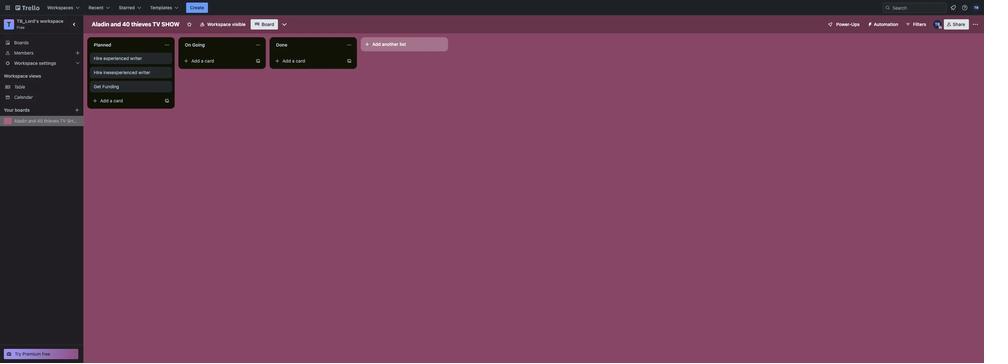 Task type: describe. For each thing, give the bounding box(es) containing it.
workspace views
[[4, 73, 41, 79]]

hire experienced writer link
[[94, 55, 168, 62]]

hire inexexperienced writer
[[94, 70, 150, 75]]

a for planned
[[110, 98, 112, 103]]

hire experienced writer
[[94, 56, 142, 61]]

0 notifications image
[[950, 4, 958, 12]]

add a card button for planned
[[90, 96, 162, 106]]

1 vertical spatial tv
[[60, 118, 66, 124]]

filters
[[914, 22, 927, 27]]

aladin inside aladin and 40 thieves tv show link
[[14, 118, 27, 124]]

show inside "text box"
[[162, 21, 180, 28]]

boards
[[15, 107, 30, 113]]

writer for hire inexexperienced writer
[[138, 70, 150, 75]]

hire for hire experienced writer
[[94, 56, 102, 61]]

and inside "text box"
[[111, 21, 121, 28]]

add another list
[[373, 41, 406, 47]]

add a card for done
[[283, 58, 305, 64]]

ups
[[852, 22, 860, 27]]

power-
[[837, 22, 852, 27]]

starred
[[119, 5, 135, 10]]

recent button
[[85, 3, 114, 13]]

add for planned
[[100, 98, 109, 103]]

1 vertical spatial show
[[67, 118, 81, 124]]

workspace for workspace views
[[4, 73, 28, 79]]

On Going text field
[[181, 40, 252, 50]]

0 horizontal spatial 40
[[37, 118, 43, 124]]

add a card for planned
[[100, 98, 123, 103]]

free
[[17, 25, 25, 30]]

aladin and 40 thieves tv show link
[[14, 118, 81, 124]]

workspace settings button
[[0, 58, 84, 68]]

another
[[382, 41, 399, 47]]

board link
[[251, 19, 278, 30]]

1 vertical spatial aladin and 40 thieves tv show
[[14, 118, 81, 124]]

tyler black (tylerblack44) image
[[973, 4, 981, 12]]

workspace for workspace visible
[[207, 22, 231, 27]]

planned
[[94, 42, 111, 48]]

share button
[[945, 19, 970, 30]]

workspaces button
[[43, 3, 84, 13]]

customize views image
[[281, 21, 288, 28]]

create
[[190, 5, 204, 10]]

a for done
[[292, 58, 295, 64]]

primary element
[[0, 0, 985, 15]]

on
[[185, 42, 191, 48]]

create from template… image
[[164, 98, 170, 103]]

Search field
[[891, 3, 947, 13]]

tb_lord (tylerblack44) image
[[934, 20, 943, 29]]

search image
[[886, 5, 891, 10]]

add a card button for done
[[272, 56, 344, 66]]

workspaces
[[47, 5, 73, 10]]

get
[[94, 84, 101, 89]]

Planned text field
[[90, 40, 161, 50]]

templates
[[150, 5, 172, 10]]

card for on going
[[205, 58, 214, 64]]

funding
[[102, 84, 119, 89]]

this member is an admin of this board. image
[[939, 26, 942, 29]]

tb_lord's
[[17, 18, 39, 24]]

calendar
[[14, 94, 33, 100]]

settings
[[39, 60, 56, 66]]

automation
[[875, 22, 899, 27]]

members link
[[0, 48, 84, 58]]

create from template… image for on going
[[256, 58, 261, 64]]

experienced
[[103, 56, 129, 61]]

writer for hire experienced writer
[[130, 56, 142, 61]]

table link
[[14, 84, 80, 90]]

try premium free
[[15, 351, 50, 357]]

show menu image
[[973, 21, 979, 28]]

workspace navigation collapse icon image
[[70, 20, 79, 29]]

add inside button
[[373, 41, 381, 47]]

your
[[4, 107, 14, 113]]

power-ups
[[837, 22, 860, 27]]

board
[[262, 22, 274, 27]]

workspace
[[40, 18, 63, 24]]

free
[[42, 351, 50, 357]]



Task type: vqa. For each thing, say whether or not it's contained in the screenshot.
STICKERS
no



Task type: locate. For each thing, give the bounding box(es) containing it.
0 horizontal spatial tv
[[60, 118, 66, 124]]

a down done text box
[[292, 58, 295, 64]]

a down going
[[201, 58, 204, 64]]

writer inside hire experienced writer link
[[130, 56, 142, 61]]

create from template… image
[[256, 58, 261, 64], [347, 58, 352, 64]]

aladin down boards
[[14, 118, 27, 124]]

aladin down recent popup button
[[92, 21, 109, 28]]

show down add board image
[[67, 118, 81, 124]]

1 horizontal spatial create from template… image
[[347, 58, 352, 64]]

get funding
[[94, 84, 119, 89]]

open information menu image
[[962, 4, 969, 11]]

templates button
[[146, 3, 182, 13]]

get funding link
[[94, 84, 168, 90]]

back to home image
[[15, 3, 40, 13]]

0 horizontal spatial thieves
[[44, 118, 59, 124]]

add a card button down get funding link
[[90, 96, 162, 106]]

workspace for workspace settings
[[14, 60, 38, 66]]

1 vertical spatial writer
[[138, 70, 150, 75]]

add a card button
[[181, 56, 253, 66], [272, 56, 344, 66], [90, 96, 162, 106]]

40
[[122, 21, 130, 28], [37, 118, 43, 124]]

workspace settings
[[14, 60, 56, 66]]

on going
[[185, 42, 205, 48]]

add a card button for on going
[[181, 56, 253, 66]]

card down funding
[[114, 98, 123, 103]]

and down your boards with 1 items element
[[28, 118, 36, 124]]

0 horizontal spatial add a card
[[100, 98, 123, 103]]

1 vertical spatial aladin
[[14, 118, 27, 124]]

aladin and 40 thieves tv show down your boards with 1 items element
[[14, 118, 81, 124]]

aladin and 40 thieves tv show
[[92, 21, 180, 28], [14, 118, 81, 124]]

0 vertical spatial hire
[[94, 56, 102, 61]]

workspace up table
[[4, 73, 28, 79]]

0 horizontal spatial add a card button
[[90, 96, 162, 106]]

1 horizontal spatial thieves
[[131, 21, 151, 28]]

automation button
[[866, 19, 903, 30]]

0 horizontal spatial and
[[28, 118, 36, 124]]

thieves down your boards with 1 items element
[[44, 118, 59, 124]]

2 horizontal spatial add a card button
[[272, 56, 344, 66]]

starred button
[[115, 3, 145, 13]]

0 vertical spatial aladin
[[92, 21, 109, 28]]

star or unstar board image
[[187, 22, 192, 27]]

boards
[[14, 40, 29, 45]]

calendar link
[[14, 94, 80, 101]]

writer down hire experienced writer link
[[138, 70, 150, 75]]

1 vertical spatial hire
[[94, 70, 102, 75]]

0 vertical spatial tv
[[153, 21, 160, 28]]

0 vertical spatial thieves
[[131, 21, 151, 28]]

writer
[[130, 56, 142, 61], [138, 70, 150, 75]]

0 horizontal spatial a
[[110, 98, 112, 103]]

0 vertical spatial 40
[[122, 21, 130, 28]]

add a card button down done text box
[[272, 56, 344, 66]]

add for on going
[[191, 58, 200, 64]]

1 horizontal spatial aladin and 40 thieves tv show
[[92, 21, 180, 28]]

card down on going text box
[[205, 58, 214, 64]]

1 horizontal spatial and
[[111, 21, 121, 28]]

add down 'done'
[[283, 58, 291, 64]]

0 vertical spatial workspace
[[207, 22, 231, 27]]

add a card down 'done'
[[283, 58, 305, 64]]

card for planned
[[114, 98, 123, 103]]

add board image
[[75, 108, 80, 113]]

1 vertical spatial 40
[[37, 118, 43, 124]]

add a card button down on going text box
[[181, 56, 253, 66]]

tb_lord's workspace link
[[17, 18, 63, 24]]

0 horizontal spatial aladin
[[14, 118, 27, 124]]

0 horizontal spatial show
[[67, 118, 81, 124]]

workspace visible button
[[196, 19, 250, 30]]

tv down calendar link
[[60, 118, 66, 124]]

hire up get
[[94, 70, 102, 75]]

workspace left visible
[[207, 22, 231, 27]]

1 vertical spatial and
[[28, 118, 36, 124]]

add a card for on going
[[191, 58, 214, 64]]

2 create from template… image from the left
[[347, 58, 352, 64]]

t link
[[4, 19, 14, 30]]

create button
[[186, 3, 208, 13]]

1 horizontal spatial a
[[201, 58, 204, 64]]

hire inexexperienced writer link
[[94, 69, 168, 76]]

tv
[[153, 21, 160, 28], [60, 118, 66, 124]]

1 horizontal spatial card
[[205, 58, 214, 64]]

Done text field
[[272, 40, 343, 50]]

card
[[205, 58, 214, 64], [296, 58, 305, 64], [114, 98, 123, 103]]

card down done text box
[[296, 58, 305, 64]]

tv down templates at left
[[153, 21, 160, 28]]

add down get funding
[[100, 98, 109, 103]]

hire
[[94, 56, 102, 61], [94, 70, 102, 75]]

1 horizontal spatial add a card
[[191, 58, 214, 64]]

visible
[[232, 22, 246, 27]]

0 horizontal spatial create from template… image
[[256, 58, 261, 64]]

0 vertical spatial aladin and 40 thieves tv show
[[92, 21, 180, 28]]

power-ups button
[[824, 19, 864, 30]]

boards link
[[0, 38, 84, 48]]

add
[[373, 41, 381, 47], [191, 58, 200, 64], [283, 58, 291, 64], [100, 98, 109, 103]]

a down funding
[[110, 98, 112, 103]]

your boards
[[4, 107, 30, 113]]

2 vertical spatial workspace
[[4, 73, 28, 79]]

t
[[7, 21, 11, 28]]

Board name text field
[[89, 19, 183, 30]]

show down templates popup button on the top left of page
[[162, 21, 180, 28]]

aladin inside aladin and 40 thieves tv show "text box"
[[92, 21, 109, 28]]

done
[[276, 42, 288, 48]]

aladin and 40 thieves tv show down starred dropdown button
[[92, 21, 180, 28]]

1 horizontal spatial add a card button
[[181, 56, 253, 66]]

try
[[15, 351, 21, 357]]

thieves inside "text box"
[[131, 21, 151, 28]]

1 horizontal spatial aladin
[[92, 21, 109, 28]]

2 horizontal spatial a
[[292, 58, 295, 64]]

thieves
[[131, 21, 151, 28], [44, 118, 59, 124]]

show
[[162, 21, 180, 28], [67, 118, 81, 124]]

writer inside hire inexexperienced writer link
[[138, 70, 150, 75]]

0 horizontal spatial card
[[114, 98, 123, 103]]

premium
[[23, 351, 41, 357]]

add left another
[[373, 41, 381, 47]]

going
[[192, 42, 205, 48]]

40 inside "text box"
[[122, 21, 130, 28]]

2 horizontal spatial add a card
[[283, 58, 305, 64]]

workspace
[[207, 22, 231, 27], [14, 60, 38, 66], [4, 73, 28, 79]]

inexexperienced
[[103, 70, 137, 75]]

2 hire from the top
[[94, 70, 102, 75]]

40 down your boards with 1 items element
[[37, 118, 43, 124]]

1 hire from the top
[[94, 56, 102, 61]]

1 vertical spatial thieves
[[44, 118, 59, 124]]

0 vertical spatial writer
[[130, 56, 142, 61]]

add a card down going
[[191, 58, 214, 64]]

hire for hire inexexperienced writer
[[94, 70, 102, 75]]

0 vertical spatial show
[[162, 21, 180, 28]]

try premium free button
[[4, 349, 78, 359]]

aladin and 40 thieves tv show inside aladin and 40 thieves tv show "text box"
[[92, 21, 180, 28]]

thieves down starred dropdown button
[[131, 21, 151, 28]]

sm image
[[866, 19, 875, 28]]

recent
[[89, 5, 104, 10]]

workspace inside popup button
[[14, 60, 38, 66]]

your boards with 1 items element
[[4, 106, 65, 114]]

a
[[201, 58, 204, 64], [292, 58, 295, 64], [110, 98, 112, 103]]

add another list button
[[361, 37, 448, 51]]

1 horizontal spatial tv
[[153, 21, 160, 28]]

tv inside "text box"
[[153, 21, 160, 28]]

and down starred
[[111, 21, 121, 28]]

workspace visible
[[207, 22, 246, 27]]

add a card
[[191, 58, 214, 64], [283, 58, 305, 64], [100, 98, 123, 103]]

writer up hire inexexperienced writer link at the top of the page
[[130, 56, 142, 61]]

share
[[954, 22, 966, 27]]

add a card down funding
[[100, 98, 123, 103]]

add for done
[[283, 58, 291, 64]]

0 horizontal spatial aladin and 40 thieves tv show
[[14, 118, 81, 124]]

40 down starred
[[122, 21, 130, 28]]

views
[[29, 73, 41, 79]]

1 vertical spatial workspace
[[14, 60, 38, 66]]

tb_lord's workspace free
[[17, 18, 63, 30]]

add down "on going" at left
[[191, 58, 200, 64]]

create from template… image for done
[[347, 58, 352, 64]]

workspace inside button
[[207, 22, 231, 27]]

1 horizontal spatial show
[[162, 21, 180, 28]]

table
[[14, 84, 25, 90]]

filters button
[[904, 19, 929, 30]]

1 horizontal spatial 40
[[122, 21, 130, 28]]

card for done
[[296, 58, 305, 64]]

workspace down members at left
[[14, 60, 38, 66]]

hire down planned
[[94, 56, 102, 61]]

members
[[14, 50, 34, 56]]

list
[[400, 41, 406, 47]]

2 horizontal spatial card
[[296, 58, 305, 64]]

1 create from template… image from the left
[[256, 58, 261, 64]]

a for on going
[[201, 58, 204, 64]]

and
[[111, 21, 121, 28], [28, 118, 36, 124]]

0 vertical spatial and
[[111, 21, 121, 28]]

aladin
[[92, 21, 109, 28], [14, 118, 27, 124]]



